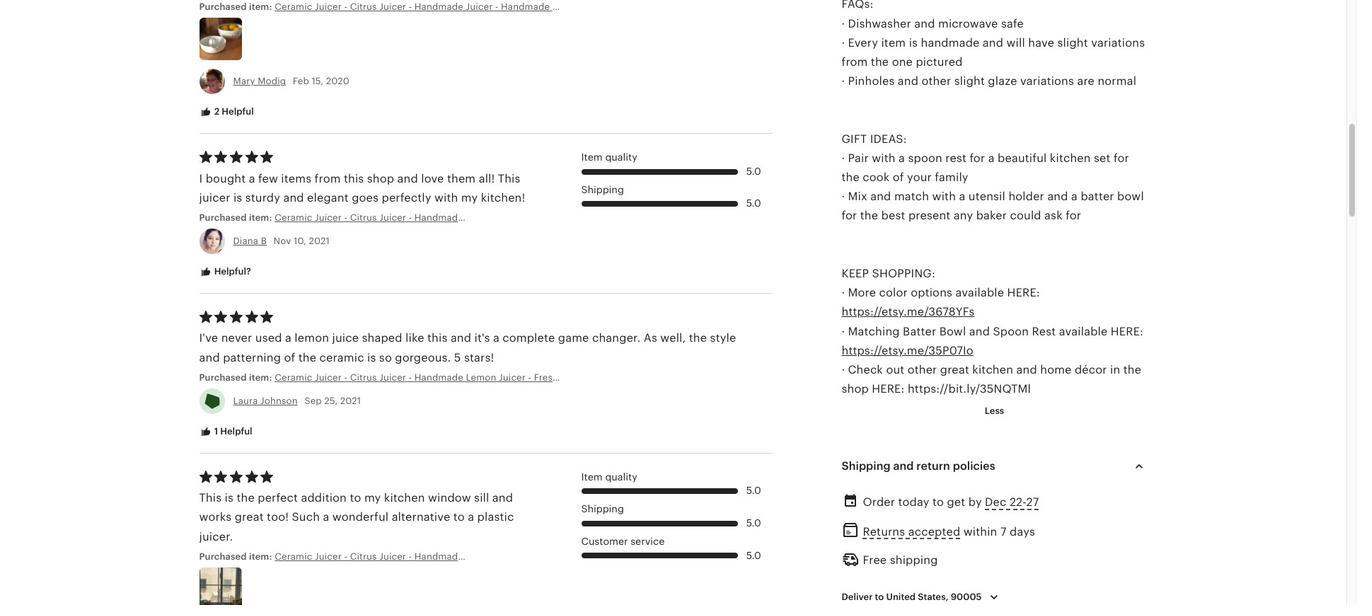 Task type: locate. For each thing, give the bounding box(es) containing it.
1 vertical spatial other
[[908, 364, 938, 376]]

available up décor
[[1059, 325, 1108, 337]]

is down 'bought'
[[234, 192, 242, 204]]

0 vertical spatial item
[[582, 152, 603, 163]]

1 quality from the top
[[606, 152, 638, 163]]

a right "it's"
[[493, 332, 500, 344]]

1 item quality from the top
[[582, 152, 638, 163]]

1 horizontal spatial my
[[461, 192, 478, 204]]

the inside ∙ every item is handmade and will have slight variations from the one pictured
[[871, 56, 889, 68]]

this
[[498, 172, 521, 185], [199, 492, 222, 504]]

kitchen inside this is the perfect addition to my kitchen window sill and works great too! such a wonderful alternative to a plastic juicer.
[[384, 492, 425, 504]]

-
[[344, 2, 348, 12], [409, 2, 412, 12], [495, 2, 499, 12], [587, 2, 591, 12]]

juicer
[[199, 192, 230, 204]]

3 purchased item: from the top
[[199, 551, 275, 562]]

helpful inside button
[[220, 426, 253, 437]]

0 horizontal spatial here:
[[872, 383, 905, 395]]

∙ left every
[[842, 37, 845, 49]]

3 purchased from the top
[[199, 372, 247, 383]]

0 horizontal spatial of
[[284, 352, 295, 364]]

shop down check
[[842, 383, 869, 395]]

with down "ideas:"
[[872, 152, 896, 164]]

2 item: from the top
[[249, 212, 272, 223]]

7 ∙ from the top
[[842, 325, 845, 337]]

2 horizontal spatial with
[[933, 191, 956, 203]]

0 vertical spatial from
[[842, 56, 868, 68]]

this right the like
[[428, 332, 448, 344]]

1 vertical spatial great
[[235, 511, 264, 523]]

2021 right 25,
[[340, 396, 361, 406]]

diana b link
[[233, 236, 267, 246]]

1 vertical spatial this
[[428, 332, 448, 344]]

from down every
[[842, 56, 868, 68]]

and up "handmade"
[[915, 17, 936, 29]]

are
[[1078, 75, 1095, 87]]

slight left glaze on the right top of the page
[[955, 75, 985, 87]]

2 vertical spatial shipping
[[582, 503, 624, 515]]

1 vertical spatial variations
[[1021, 75, 1075, 87]]

pinholes
[[848, 75, 895, 87]]

shipping
[[890, 554, 938, 566]]

to left get
[[933, 497, 944, 509]]

today
[[899, 497, 930, 509]]

1 vertical spatial my
[[364, 492, 381, 504]]

1 horizontal spatial of
[[893, 171, 904, 183]]

1 - from the left
[[344, 2, 348, 12]]

item for i bought a few items from this shop and love them all!  this juicer is sturdy and elegant goes perfectly with my kitchen!
[[582, 152, 603, 163]]

to
[[350, 492, 361, 504], [933, 497, 944, 509], [454, 511, 465, 523], [875, 592, 884, 602]]

4 ∙ from the top
[[842, 152, 845, 164]]

4 purchased from the top
[[199, 551, 247, 562]]

1 vertical spatial item quality
[[582, 471, 638, 482]]

shop up goes
[[367, 172, 394, 185]]

kitchen up 'https://bit.ly/35nqtml'
[[973, 364, 1014, 376]]

juice
[[332, 332, 359, 344]]

1 vertical spatial 2021
[[340, 396, 361, 406]]

slight
[[1058, 37, 1089, 49], [955, 75, 985, 87]]

to left united
[[875, 592, 884, 602]]

1 ∙ from the top
[[842, 17, 845, 29]]

with down family at the top right
[[933, 191, 956, 203]]

other down pictured
[[922, 75, 952, 87]]

helpful right the 2
[[222, 107, 254, 117]]

3 ∙ from the top
[[842, 75, 845, 87]]

1 horizontal spatial kitchen
[[973, 364, 1014, 376]]

1 helpful button
[[189, 419, 263, 445]]

is
[[909, 37, 918, 49], [234, 192, 242, 204], [367, 352, 376, 364], [225, 492, 234, 504]]

item quality for this is the perfect addition to my kitchen window sill and works great too! such a wonderful alternative to a plastic juicer.
[[582, 471, 638, 482]]

is up works
[[225, 492, 234, 504]]

0 horizontal spatial this
[[199, 492, 222, 504]]

0 vertical spatial shop
[[367, 172, 394, 185]]

∙ inside ∙ pair with a spoon rest for a beautiful kitchen set for the cook of your family
[[842, 152, 845, 164]]

1 vertical spatial item
[[582, 471, 603, 482]]

in
[[1111, 364, 1121, 376]]

1 ceramic from the left
[[275, 2, 312, 12]]

one
[[892, 56, 913, 68]]

changer.
[[592, 332, 641, 344]]

∙ pinholes and other slight glaze variations are normal
[[842, 75, 1137, 87]]

quality for this is the perfect addition to my kitchen window sill and works great too! such a wonderful alternative to a plastic juicer.
[[606, 471, 638, 482]]

1 horizontal spatial with
[[872, 152, 896, 164]]

with inside ∙ mix and match with a utensil holder and a batter bowl for the best present any baker could ask for
[[933, 191, 956, 203]]

kitchen left set
[[1050, 152, 1091, 164]]

2021
[[309, 236, 330, 246], [340, 396, 361, 406]]

helpful inside button
[[222, 107, 254, 117]]

1 horizontal spatial 2021
[[340, 396, 361, 406]]

1 horizontal spatial great
[[941, 364, 970, 376]]

keep
[[842, 268, 869, 280]]

here: down out
[[872, 383, 905, 395]]

2
[[214, 107, 220, 117]]

2 item from the top
[[582, 471, 603, 482]]

1 horizontal spatial this
[[498, 172, 521, 185]]

laura
[[233, 396, 258, 406]]

0 horizontal spatial 2021
[[309, 236, 330, 246]]

pottery
[[553, 2, 585, 12]]

0 horizontal spatial available
[[956, 287, 1005, 299]]

1 vertical spatial of
[[284, 352, 295, 364]]

1 horizontal spatial handmade
[[501, 2, 550, 12]]

helpful for 2 helpful
[[222, 107, 254, 117]]

2 helpful button
[[189, 99, 265, 125]]

view details of this review photo by mary modig image
[[199, 18, 242, 60]]

batter
[[1081, 191, 1115, 203]]

1 vertical spatial this
[[199, 492, 222, 504]]

∙ check out other great kitchen and home décor in the shop here: https://bit.ly/35nqtml
[[842, 364, 1142, 395]]

bowl
[[940, 325, 966, 337]]

∙ left check
[[842, 364, 845, 376]]

0 vertical spatial shipping
[[582, 184, 624, 195]]

ceramic juicer - citrus juicer - handmade juicer - handmade pottery - ceramic housewares link
[[275, 1, 688, 14]]

1 horizontal spatial shop
[[842, 383, 869, 395]]

is right 'item'
[[909, 37, 918, 49]]

0 vertical spatial 2021
[[309, 236, 330, 246]]

0 horizontal spatial great
[[235, 511, 264, 523]]

purchased down juicer
[[199, 212, 247, 223]]

mary
[[233, 76, 255, 87]]

2021 right 10,
[[309, 236, 330, 246]]

ceramic
[[275, 2, 312, 12], [593, 2, 631, 12]]

this up works
[[199, 492, 222, 504]]

0 vertical spatial slight
[[1058, 37, 1089, 49]]

purchased up view details of this review photo by mary modig
[[199, 2, 247, 12]]

item quality
[[582, 152, 638, 163], [582, 471, 638, 482]]

of inside ∙ pair with a spoon rest for a beautiful kitchen set for the cook of your family
[[893, 171, 904, 183]]

service
[[631, 536, 665, 547]]

handmade
[[921, 37, 980, 49]]

a inside i bought a few items from this shop and love them all!  this juicer is sturdy and elegant goes perfectly with my kitchen!
[[249, 172, 255, 185]]

and up the ask on the top right
[[1048, 191, 1069, 203]]

the right in
[[1124, 364, 1142, 376]]

8 ∙ from the top
[[842, 364, 845, 376]]

0 horizontal spatial ceramic
[[275, 2, 312, 12]]

∙ left pinholes
[[842, 75, 845, 87]]

could
[[1011, 210, 1042, 222]]

and down i've
[[199, 352, 220, 364]]

item: for used
[[249, 372, 272, 383]]

kitchen inside the ∙ check out other great kitchen and home décor in the shop here: https://bit.ly/35nqtml
[[973, 364, 1014, 376]]

0 vertical spatial variations
[[1092, 37, 1145, 49]]

shipping for this is the perfect addition to my kitchen window sill and works great too! such a wonderful alternative to a plastic juicer.
[[582, 503, 624, 515]]

for
[[970, 152, 986, 164], [1114, 152, 1130, 164], [842, 210, 858, 222], [1066, 210, 1082, 222]]

0 vertical spatial this
[[344, 172, 364, 185]]

1 horizontal spatial from
[[842, 56, 868, 68]]

∙ for ∙ check out other great kitchen and home décor in the shop here: https://bit.ly/35nqtml
[[842, 364, 845, 376]]

great left too!
[[235, 511, 264, 523]]

1 horizontal spatial variations
[[1092, 37, 1145, 49]]

matching
[[848, 325, 900, 337]]

this up goes
[[344, 172, 364, 185]]

2 purchased item: from the top
[[199, 372, 275, 383]]

0 horizontal spatial my
[[364, 492, 381, 504]]

0 vertical spatial this
[[498, 172, 521, 185]]

stars!
[[464, 352, 494, 364]]

here: inside the ∙ check out other great kitchen and home décor in the shop here: https://bit.ly/35nqtml
[[872, 383, 905, 395]]

the inside ∙ mix and match with a utensil holder and a batter bowl for the best present any baker could ask for
[[861, 210, 879, 222]]

helpful?
[[212, 266, 251, 277]]

plastic
[[478, 511, 514, 523]]

3 item: from the top
[[249, 372, 272, 383]]

2 vertical spatial kitchen
[[384, 492, 425, 504]]

2 - from the left
[[409, 2, 412, 12]]

purchased item: for i bought a few items from this shop and love them all!  this juicer is sturdy and elegant goes perfectly with my kitchen!
[[199, 212, 275, 223]]

the down lemon
[[299, 352, 317, 364]]

0 horizontal spatial shop
[[367, 172, 394, 185]]

i've
[[199, 332, 218, 344]]

∙ left pair
[[842, 152, 845, 164]]

1 vertical spatial slight
[[955, 75, 985, 87]]

set
[[1094, 152, 1111, 164]]

helpful for 1 helpful
[[220, 426, 253, 437]]

of
[[893, 171, 904, 183], [284, 352, 295, 364]]

0 vertical spatial here:
[[1008, 287, 1040, 299]]

item
[[582, 152, 603, 163], [582, 471, 603, 482]]

the inside the ∙ check out other great kitchen and home décor in the shop here: https://bit.ly/35nqtml
[[1124, 364, 1142, 376]]

the inside ∙ pair with a spoon rest for a beautiful kitchen set for the cook of your family
[[842, 171, 860, 183]]

and left will
[[983, 37, 1004, 49]]

this up the kitchen!
[[498, 172, 521, 185]]

0 vertical spatial great
[[941, 364, 970, 376]]

4 5.0 from the top
[[747, 517, 761, 529]]

1 5.0 from the top
[[747, 166, 761, 177]]

variations up normal
[[1092, 37, 1145, 49]]

0 horizontal spatial kitchen
[[384, 492, 425, 504]]

1 horizontal spatial ceramic
[[593, 2, 631, 12]]

with
[[872, 152, 896, 164], [933, 191, 956, 203], [435, 192, 458, 204]]

states,
[[918, 592, 949, 602]]

2 purchased from the top
[[199, 212, 247, 223]]

2 item quality from the top
[[582, 471, 638, 482]]

∙ pair with a spoon rest for a beautiful kitchen set for the cook of your family
[[842, 152, 1130, 183]]

0 horizontal spatial juicer
[[315, 2, 342, 12]]

90005
[[951, 592, 982, 602]]

0 vertical spatial helpful
[[222, 107, 254, 117]]

handmade
[[415, 2, 464, 12], [501, 2, 550, 12]]

1 vertical spatial shipping
[[842, 460, 891, 472]]

∙ left matching at the right of page
[[842, 325, 845, 337]]

and left 'return'
[[894, 460, 914, 472]]

3 - from the left
[[495, 2, 499, 12]]

1 vertical spatial shop
[[842, 383, 869, 395]]

2 vertical spatial here:
[[872, 383, 905, 395]]

2 horizontal spatial juicer
[[466, 2, 493, 12]]

like
[[406, 332, 424, 344]]

with down love
[[435, 192, 458, 204]]

∙ inside ∙ every item is handmade and will have slight variations from the one pictured
[[842, 37, 845, 49]]

0 vertical spatial my
[[461, 192, 478, 204]]

quality for i bought a few items from this shop and love them all!  this juicer is sturdy and elegant goes perfectly with my kitchen!
[[606, 152, 638, 163]]

variations left are
[[1021, 75, 1075, 87]]

of left your
[[893, 171, 904, 183]]

available
[[956, 287, 1005, 299], [1059, 325, 1108, 337]]

other down https://etsy.me/35p07io link at the right bottom of the page
[[908, 364, 938, 376]]

1 vertical spatial quality
[[606, 471, 638, 482]]

1 purchased item: from the top
[[199, 212, 275, 223]]

this
[[344, 172, 364, 185], [428, 332, 448, 344]]

1 vertical spatial purchased item:
[[199, 372, 275, 383]]

variations
[[1092, 37, 1145, 49], [1021, 75, 1075, 87]]

https://etsy.me/3678yfs link
[[842, 306, 975, 318]]

purchased for bought
[[199, 212, 247, 223]]

0 horizontal spatial slight
[[955, 75, 985, 87]]

from inside i bought a few items from this shop and love them all!  this juicer is sturdy and elegant goes perfectly with my kitchen!
[[315, 172, 341, 185]]

1 vertical spatial kitchen
[[973, 364, 1014, 376]]

free
[[863, 554, 887, 566]]

from up elegant
[[315, 172, 341, 185]]

2 5.0 from the top
[[747, 198, 761, 209]]

1 vertical spatial here:
[[1111, 325, 1144, 337]]

1 horizontal spatial this
[[428, 332, 448, 344]]

0 vertical spatial quality
[[606, 152, 638, 163]]

and up 'plastic'
[[493, 492, 513, 504]]

1 purchased from the top
[[199, 2, 247, 12]]

the down mix in the right top of the page
[[861, 210, 879, 222]]

options
[[911, 287, 953, 299]]

1 horizontal spatial slight
[[1058, 37, 1089, 49]]

5 ∙ from the top
[[842, 191, 845, 203]]

item
[[882, 37, 906, 49]]

0 vertical spatial kitchen
[[1050, 152, 1091, 164]]

the inside this is the perfect addition to my kitchen window sill and works great too! such a wonderful alternative to a plastic juicer.
[[237, 492, 255, 504]]

1 vertical spatial available
[[1059, 325, 1108, 337]]

∙ matching batter bowl and spoon rest available here:
[[842, 325, 1144, 337]]

a left batter
[[1072, 191, 1078, 203]]

here: up in
[[1111, 325, 1144, 337]]

item for this is the perfect addition to my kitchen window sill and works great too! such a wonderful alternative to a plastic juicer.
[[582, 471, 603, 482]]

the up pinholes
[[871, 56, 889, 68]]

1 item from the top
[[582, 152, 603, 163]]

∙ inside the ∙ check out other great kitchen and home décor in the shop here: https://bit.ly/35nqtml
[[842, 364, 845, 376]]

0 horizontal spatial with
[[435, 192, 458, 204]]

purchased item: down juicer.
[[199, 551, 275, 562]]

housewares
[[633, 2, 688, 12]]

∙ left more
[[842, 287, 845, 299]]

juicer
[[315, 2, 342, 12], [380, 2, 406, 12], [466, 2, 493, 12]]

0 horizontal spatial this
[[344, 172, 364, 185]]

∙ left dishwasher
[[842, 17, 845, 29]]

1 juicer from the left
[[315, 2, 342, 12]]

shaped
[[362, 332, 403, 344]]

∙ inside ∙ mix and match with a utensil holder and a batter bowl for the best present any baker could ask for
[[842, 191, 845, 203]]

purchased item: up laura
[[199, 372, 275, 383]]

variations inside ∙ every item is handmade and will have slight variations from the one pictured
[[1092, 37, 1145, 49]]

a left the few
[[249, 172, 255, 185]]

purchased item: up diana on the left of page
[[199, 212, 275, 223]]

∙ every item is handmade and will have slight variations from the one pictured
[[842, 37, 1145, 68]]

my down them
[[461, 192, 478, 204]]

sturdy
[[245, 192, 280, 204]]

2 horizontal spatial kitchen
[[1050, 152, 1091, 164]]

cook
[[863, 171, 890, 183]]

other inside the ∙ check out other great kitchen and home décor in the shop here: https://bit.ly/35nqtml
[[908, 364, 938, 376]]

1 vertical spatial helpful
[[220, 426, 253, 437]]

rest
[[946, 152, 967, 164]]

will
[[1007, 37, 1026, 49]]

2 ∙ from the top
[[842, 37, 845, 49]]

deliver to united states, 90005
[[842, 592, 982, 602]]

is inside ∙ every item is handmade and will have slight variations from the one pictured
[[909, 37, 918, 49]]

is inside this is the perfect addition to my kitchen window sill and works great too! such a wonderful alternative to a plastic juicer.
[[225, 492, 234, 504]]

of down lemon
[[284, 352, 295, 364]]

nov
[[274, 236, 291, 246]]

batter
[[903, 325, 937, 337]]

great up 'https://bit.ly/35nqtml'
[[941, 364, 970, 376]]

0 horizontal spatial handmade
[[415, 2, 464, 12]]

2 vertical spatial purchased item:
[[199, 551, 275, 562]]

spoon
[[993, 325, 1029, 337]]

2 quality from the top
[[606, 471, 638, 482]]

bowl
[[1118, 191, 1145, 203]]

never
[[221, 332, 252, 344]]

here: up "spoon" at the right bottom
[[1008, 287, 1040, 299]]

this inside i've never used a lemon juice shaped like this and it's a complete game changer. as well, the style and patterning of the ceramic is so gorgeous. 5 stars!
[[428, 332, 448, 344]]

0 vertical spatial other
[[922, 75, 952, 87]]

and inside "dropdown button"
[[894, 460, 914, 472]]

helpful right 1
[[220, 426, 253, 437]]

the up mix in the right top of the page
[[842, 171, 860, 183]]

1 horizontal spatial juicer
[[380, 2, 406, 12]]

a down addition
[[323, 511, 329, 523]]

ceramic right the pottery
[[593, 2, 631, 12]]

0 vertical spatial available
[[956, 287, 1005, 299]]

feb
[[293, 76, 309, 87]]

available up ∙ matching batter bowl and spoon rest available here:
[[956, 287, 1005, 299]]

and left home
[[1017, 364, 1038, 376]]

purchased down juicer.
[[199, 551, 247, 562]]

and up perfectly
[[397, 172, 418, 185]]

1 vertical spatial from
[[315, 172, 341, 185]]

for right rest
[[970, 152, 986, 164]]

purchased up laura
[[199, 372, 247, 383]]

to up the wonderful
[[350, 492, 361, 504]]

∙ left mix in the right top of the page
[[842, 191, 845, 203]]

and inside the ∙ check out other great kitchen and home décor in the shop here: https://bit.ly/35nqtml
[[1017, 364, 1038, 376]]

∙ for ∙ dishwasher and microwave safe
[[842, 17, 845, 29]]

∙ mix and match with a utensil holder and a batter bowl for the best present any baker could ask for
[[842, 191, 1145, 222]]

for right the ask on the top right
[[1066, 210, 1082, 222]]

ceramic left citrus
[[275, 2, 312, 12]]

slight right have
[[1058, 37, 1089, 49]]

my up the wonderful
[[364, 492, 381, 504]]

0 vertical spatial of
[[893, 171, 904, 183]]

a right used
[[285, 332, 292, 344]]

5 5.0 from the top
[[747, 550, 761, 561]]

my inside this is the perfect addition to my kitchen window sill and works great too! such a wonderful alternative to a plastic juicer.
[[364, 492, 381, 504]]

∙ for ∙ matching batter bowl and spoon rest available here:
[[842, 325, 845, 337]]

kitchen up alternative at bottom left
[[384, 492, 425, 504]]

2021 for from
[[309, 236, 330, 246]]

it's
[[475, 332, 490, 344]]

purchased item: for this is the perfect addition to my kitchen window sill and works great too! such a wonderful alternative to a plastic juicer.
[[199, 551, 275, 562]]

4 item: from the top
[[249, 551, 272, 562]]

0 horizontal spatial from
[[315, 172, 341, 185]]

helpful? button
[[189, 259, 262, 285]]

is left so
[[367, 352, 376, 364]]

the left perfect
[[237, 492, 255, 504]]

view details of this review photo by foxxx e. image
[[199, 568, 242, 605]]

6 ∙ from the top
[[842, 287, 845, 299]]

0 vertical spatial item quality
[[582, 152, 638, 163]]

0 vertical spatial purchased item:
[[199, 212, 275, 223]]



Task type: describe. For each thing, give the bounding box(es) containing it.
other for slight
[[922, 75, 952, 87]]

3 5.0 from the top
[[747, 485, 761, 496]]

few
[[258, 172, 278, 185]]

great inside the ∙ check out other great kitchen and home décor in the shop here: https://bit.ly/35nqtml
[[941, 364, 970, 376]]

to down window
[[454, 511, 465, 523]]

shipping inside "dropdown button"
[[842, 460, 891, 472]]

purchased item: ceramic juicer - citrus juicer - handmade juicer - handmade pottery - ceramic housewares
[[199, 2, 688, 12]]

purchased for is
[[199, 551, 247, 562]]

for down mix in the right top of the page
[[842, 210, 858, 222]]

other for great
[[908, 364, 938, 376]]

dec
[[985, 497, 1007, 509]]

gift ideas:
[[842, 133, 907, 145]]

ideas:
[[870, 133, 907, 145]]

rest
[[1032, 325, 1056, 337]]

deliver
[[842, 592, 873, 602]]

best
[[882, 210, 906, 222]]

the right "well,"
[[689, 332, 707, 344]]

slight inside ∙ every item is handmade and will have slight variations from the one pictured
[[1058, 37, 1089, 49]]

utensil
[[969, 191, 1006, 203]]

days
[[1010, 526, 1036, 538]]

∙ for ∙ pair with a spoon rest for a beautiful kitchen set for the cook of your family
[[842, 152, 845, 164]]

safe
[[1002, 17, 1024, 29]]

https://etsy.me/35p07io link
[[842, 345, 974, 357]]

décor
[[1075, 364, 1108, 376]]

and down the one
[[898, 75, 919, 87]]

deliver to united states, 90005 button
[[831, 583, 1014, 605]]

keep shopping:
[[842, 268, 936, 280]]

so
[[379, 352, 392, 364]]

return
[[917, 460, 951, 472]]

perfect
[[258, 492, 298, 504]]

25,
[[324, 396, 338, 406]]

microwave
[[939, 17, 998, 29]]

get
[[947, 497, 966, 509]]

1 handmade from the left
[[415, 2, 464, 12]]

i've never used a lemon juice shaped like this and it's a complete game changer. as well, the style and patterning of the ceramic is so gorgeous. 5 stars!
[[199, 332, 736, 364]]

gift
[[842, 133, 867, 145]]

3 juicer from the left
[[466, 2, 493, 12]]

with inside ∙ pair with a spoon rest for a beautiful kitchen set for the cook of your family
[[872, 152, 896, 164]]

this is the perfect addition to my kitchen window sill and works great too! such a wonderful alternative to a plastic juicer.
[[199, 492, 514, 543]]

is inside i've never used a lemon juice shaped like this and it's a complete game changer. as well, the style and patterning of the ceramic is so gorgeous. 5 stars!
[[367, 352, 376, 364]]

i
[[199, 172, 203, 185]]

a left spoon
[[899, 152, 905, 164]]

out
[[887, 364, 905, 376]]

2021 for juice
[[340, 396, 361, 406]]

4 - from the left
[[587, 2, 591, 12]]

a up 'any'
[[959, 191, 966, 203]]

accepted
[[909, 526, 961, 538]]

them
[[447, 172, 476, 185]]

and down "cook"
[[871, 191, 892, 203]]

love
[[421, 172, 444, 185]]

2 helpful
[[212, 107, 254, 117]]

∙ for ∙ mix and match with a utensil holder and a batter bowl for the best present any baker could ask for
[[842, 191, 845, 203]]

from inside ∙ every item is handmade and will have slight variations from the one pictured
[[842, 56, 868, 68]]

a down sill in the bottom left of the page
[[468, 511, 474, 523]]

within
[[964, 526, 998, 538]]

mary modig feb 15, 2020
[[233, 76, 350, 87]]

citrus
[[350, 2, 377, 12]]

and inside ∙ every item is handmade and will have slight variations from the one pictured
[[983, 37, 1004, 49]]

and right bowl
[[970, 325, 990, 337]]

shipping for i bought a few items from this shop and love them all!  this juicer is sturdy and elegant goes perfectly with my kitchen!
[[582, 184, 624, 195]]

i bought a few items from this shop and love them all!  this juicer is sturdy and elegant goes perfectly with my kitchen!
[[199, 172, 526, 204]]

color
[[880, 287, 908, 299]]

1 item: from the top
[[249, 2, 272, 12]]

5
[[454, 352, 461, 364]]

1
[[214, 426, 218, 437]]

https://bit.ly/35nqtml
[[908, 383, 1031, 395]]

2 handmade from the left
[[501, 2, 550, 12]]

item: for the
[[249, 551, 272, 562]]

laura johnson link
[[233, 396, 298, 406]]

with inside i bought a few items from this shop and love them all!  this juicer is sturdy and elegant goes perfectly with my kitchen!
[[435, 192, 458, 204]]

glaze
[[988, 75, 1018, 87]]

spoon
[[909, 152, 943, 164]]

diana
[[233, 236, 258, 246]]

item quality for i bought a few items from this shop and love them all!  this juicer is sturdy and elegant goes perfectly with my kitchen!
[[582, 152, 638, 163]]

diana b nov 10, 2021
[[233, 236, 330, 246]]

every
[[848, 37, 879, 49]]

as
[[644, 332, 658, 344]]

1 horizontal spatial available
[[1059, 325, 1108, 337]]

returns accepted button
[[863, 521, 961, 542]]

style
[[710, 332, 736, 344]]

goes
[[352, 192, 379, 204]]

my inside i bought a few items from this shop and love them all!  this juicer is sturdy and elegant goes perfectly with my kitchen!
[[461, 192, 478, 204]]

this inside this is the perfect addition to my kitchen window sill and works great too! such a wonderful alternative to a plastic juicer.
[[199, 492, 222, 504]]

kitchen inside ∙ pair with a spoon rest for a beautiful kitchen set for the cook of your family
[[1050, 152, 1091, 164]]

2 horizontal spatial here:
[[1111, 325, 1144, 337]]

2 juicer from the left
[[380, 2, 406, 12]]

great inside this is the perfect addition to my kitchen window sill and works great too! such a wonderful alternative to a plastic juicer.
[[235, 511, 264, 523]]

7
[[1001, 526, 1007, 538]]

to inside dropdown button
[[875, 592, 884, 602]]

pair
[[848, 152, 869, 164]]

this inside i bought a few items from this shop and love them all!  this juicer is sturdy and elegant goes perfectly with my kitchen!
[[344, 172, 364, 185]]

for right set
[[1114, 152, 1130, 164]]

returns
[[863, 526, 906, 538]]

and down items
[[283, 192, 304, 204]]

∙ for ∙ pinholes and other slight glaze variations are normal
[[842, 75, 845, 87]]

∙ for ∙ more color options available here:
[[842, 287, 845, 299]]

window
[[428, 492, 471, 504]]

ask
[[1045, 210, 1063, 222]]

alternative
[[392, 511, 450, 523]]

sill
[[474, 492, 489, 504]]

∙ for ∙ every item is handmade and will have slight variations from the one pictured
[[842, 37, 845, 49]]

shipping and return policies button
[[829, 450, 1161, 484]]

a left beautiful
[[989, 152, 995, 164]]

and up 5
[[451, 332, 472, 344]]

ceramic
[[320, 352, 364, 364]]

item: for a
[[249, 212, 272, 223]]

works
[[199, 511, 232, 523]]

policies
[[953, 460, 996, 472]]

addition
[[301, 492, 347, 504]]

this inside i bought a few items from this shop and love them all!  this juicer is sturdy and elegant goes perfectly with my kitchen!
[[498, 172, 521, 185]]

2 ceramic from the left
[[593, 2, 631, 12]]

1 horizontal spatial here:
[[1008, 287, 1040, 299]]

0 horizontal spatial variations
[[1021, 75, 1075, 87]]

and inside this is the perfect addition to my kitchen window sill and works great too! such a wonderful alternative to a plastic juicer.
[[493, 492, 513, 504]]

johnson
[[260, 396, 298, 406]]

elegant
[[307, 192, 349, 204]]

1 helpful
[[212, 426, 253, 437]]

customer
[[582, 536, 628, 547]]

less
[[985, 406, 1005, 416]]

family
[[935, 171, 969, 183]]

shop inside the ∙ check out other great kitchen and home décor in the shop here: https://bit.ly/35nqtml
[[842, 383, 869, 395]]

https://etsy.me/35p07io
[[842, 345, 974, 357]]

more
[[848, 287, 876, 299]]

less button
[[975, 399, 1015, 424]]

beautiful
[[998, 152, 1047, 164]]

too!
[[267, 511, 289, 523]]

check
[[848, 364, 883, 376]]

such
[[292, 511, 320, 523]]

mary modig link
[[233, 76, 286, 87]]

shop inside i bought a few items from this shop and love them all!  this juicer is sturdy and elegant goes perfectly with my kitchen!
[[367, 172, 394, 185]]

purchased item: for i've never used a lemon juice shaped like this and it's a complete game changer. as well, the style and patterning of the ceramic is so gorgeous. 5 stars!
[[199, 372, 275, 383]]

of inside i've never used a lemon juice shaped like this and it's a complete game changer. as well, the style and patterning of the ceramic is so gorgeous. 5 stars!
[[284, 352, 295, 364]]

lemon
[[295, 332, 329, 344]]

∙ dishwasher and microwave safe
[[842, 17, 1024, 29]]

is inside i bought a few items from this shop and love them all!  this juicer is sturdy and elegant goes perfectly with my kitchen!
[[234, 192, 242, 204]]

2020
[[326, 76, 350, 87]]

all!
[[479, 172, 495, 185]]

purchased for never
[[199, 372, 247, 383]]

22-
[[1010, 497, 1027, 509]]



Task type: vqa. For each thing, say whether or not it's contained in the screenshot.
item:
yes



